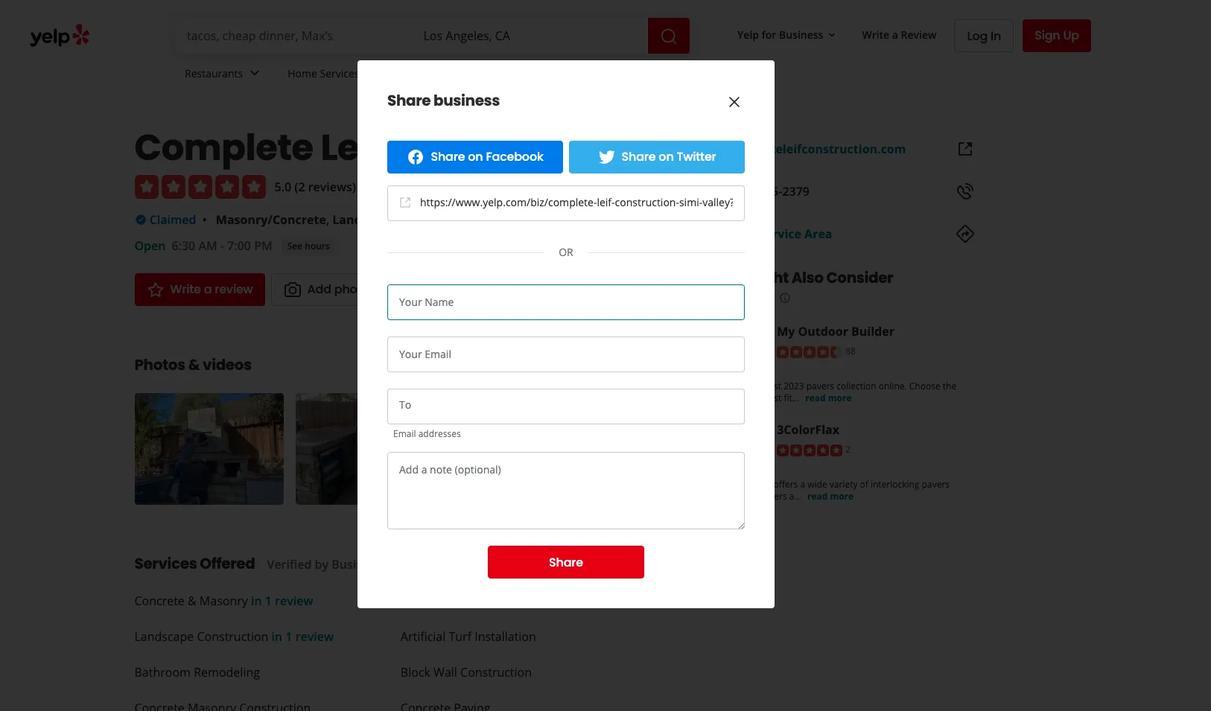 Task type: describe. For each thing, give the bounding box(es) containing it.
see all 22 photos link
[[568, 356, 691, 374]]

landscape
[[134, 629, 194, 646]]

masonry/concrete
[[216, 212, 326, 228]]

our
[[715, 478, 731, 491]]

restaurants
[[185, 66, 243, 80]]

area
[[805, 226, 833, 242]]

addresses
[[418, 428, 461, 440]]

16 claim filled v2 image
[[134, 214, 146, 226]]

concrete
[[134, 593, 185, 610]]

photo of complete leif construction - simi valley, ca, us. image
[[456, 394, 605, 505]]

also
[[792, 267, 824, 288]]

all
[[591, 357, 606, 373]]

our
[[736, 380, 751, 393]]

see hours
[[287, 240, 330, 252]]

business for verified by business
[[332, 557, 382, 573]]

read more for 3colorflax
[[808, 490, 854, 503]]

builder
[[852, 323, 895, 340]]

in
[[991, 27, 1001, 44]]

share for share business
[[387, 90, 431, 111]]

offers left a…
[[763, 490, 787, 503]]

in 1 review link for landscape construction
[[248, 593, 313, 610]]

0 vertical spatial share button
[[388, 274, 471, 307]]

log
[[967, 27, 988, 44]]

save
[[514, 281, 542, 298]]

285-
[[758, 183, 783, 200]]

online.
[[879, 380, 907, 393]]

our company offers a wide variety of interlocking pavers installation offers a…
[[715, 478, 950, 503]]

photos & videos element
[[111, 330, 766, 508]]

reviews)
[[308, 179, 356, 195]]

search image
[[660, 27, 678, 45]]

on for twitter
[[659, 148, 674, 165]]

best
[[764, 392, 782, 405]]

a for review
[[204, 281, 212, 298]]

construction up installation
[[463, 593, 535, 610]]

completeleifconstruction.com link
[[727, 141, 906, 157]]

(2 reviews) link
[[295, 179, 356, 195]]

pavers inside the "our company offers a wide variety of interlocking pavers installation offers a…"
[[922, 478, 950, 491]]

review inside write a review link
[[215, 281, 253, 298]]

a…
[[790, 490, 802, 503]]

business for yelp for business
[[779, 27, 824, 41]]

photo of complete leif construction - simi valley, ca, us. custom pizza over fire place image
[[134, 394, 283, 505]]

services inside business categories element
[[320, 66, 360, 80]]

in for hardscape construction in 1 review
[[538, 593, 549, 610]]

the
[[943, 380, 957, 393]]

my outdoor builder link
[[777, 323, 895, 340]]

0 horizontal spatial in
[[251, 593, 262, 610]]

block wall construction
[[401, 665, 532, 681]]

home services link
[[276, 54, 392, 97]]

(2
[[295, 179, 305, 195]]

videos
[[203, 355, 252, 376]]

on for facebook
[[468, 148, 483, 165]]

0 horizontal spatial 5 star rating image
[[134, 175, 266, 199]]

write for write a review
[[862, 27, 890, 41]]

2 , from the left
[[407, 212, 410, 228]]

installation
[[475, 629, 536, 646]]

offers left the wide
[[774, 478, 798, 491]]

verified
[[267, 557, 312, 573]]

photos
[[134, 355, 185, 376]]

add
[[307, 281, 331, 298]]

up
[[1064, 27, 1080, 44]]

24 facebook v2 image
[[407, 148, 425, 166]]

view service area
[[727, 226, 833, 242]]

hours
[[305, 240, 330, 252]]

write a review
[[862, 27, 937, 41]]

  text field
[[387, 285, 745, 320]]

artificial
[[401, 629, 446, 646]]

email
[[393, 428, 416, 440]]

read for 3colorflax
[[808, 490, 828, 503]]

88
[[846, 345, 856, 358]]

email addresses
[[393, 428, 461, 440]]

write for write a review
[[170, 281, 201, 298]]

business categories element
[[173, 54, 1091, 97]]

construction down installation
[[460, 665, 532, 681]]

1 for landscape construction in 1 review
[[286, 629, 292, 646]]

see for see all 22 photos
[[568, 357, 588, 373]]

restaurants link
[[173, 54, 276, 97]]

7:00
[[227, 238, 251, 254]]

general
[[413, 212, 460, 228]]

contractors
[[463, 212, 534, 228]]

sign
[[1035, 27, 1061, 44]]

view our largest 2023 pavers collection online. choose the pavers that best fit…
[[715, 380, 957, 405]]

service
[[759, 226, 802, 242]]

by
[[315, 557, 329, 573]]

wall
[[434, 665, 457, 681]]

3colorflax image
[[715, 422, 765, 473]]

2379
[[783, 183, 810, 200]]

read more link for my outdoor builder
[[806, 392, 852, 405]]

16 info v2 image
[[779, 292, 791, 304]]

claimed
[[149, 212, 196, 228]]

share for share on twitter
[[622, 148, 656, 165]]

1 horizontal spatial 5 star rating image
[[777, 445, 843, 457]]

share business dialog
[[0, 0, 1211, 712]]

sponsored
[[715, 289, 776, 305]]

Sharing link text field
[[420, 195, 733, 210]]

see for see hours
[[287, 240, 303, 252]]

landscape construction in 1 review
[[134, 629, 334, 646]]

5.0 (2 reviews)
[[275, 179, 356, 195]]

a inside the "our company offers a wide variety of interlocking pavers installation offers a…"
[[800, 478, 805, 491]]

fit…
[[784, 392, 800, 405]]

share for share on facebook
[[431, 148, 465, 165]]

concrete & masonry in 1 review
[[134, 593, 313, 610]]

save button
[[477, 274, 555, 307]]

business
[[434, 90, 500, 111]]

artificial turf installation
[[401, 629, 536, 646]]

pm
[[254, 238, 273, 254]]

services offered
[[134, 554, 255, 575]]

-
[[220, 238, 224, 254]]



Task type: vqa. For each thing, say whether or not it's contained in the screenshot.
Photo of Complete Leif Construction - Simi Valley, CA, US.
yes



Task type: locate. For each thing, give the bounding box(es) containing it.
24 arrow right v2 image
[[673, 356, 691, 374]]

2 vertical spatial a
[[800, 478, 805, 491]]

in 1 review link for artificial turf installation
[[535, 593, 600, 610]]

2 horizontal spatial in
[[538, 593, 549, 610]]

in
[[251, 593, 262, 610], [538, 593, 549, 610], [272, 629, 283, 646]]

1 horizontal spatial ,
[[407, 212, 410, 228]]

pavers
[[807, 380, 835, 393], [715, 392, 742, 405], [922, 478, 950, 491]]

24 directions v2 image
[[956, 225, 974, 243]]

24 share v2 image
[[400, 281, 418, 299]]

1 on from the left
[[468, 148, 483, 165]]

sign up link
[[1023, 19, 1091, 52]]

pavers right interlocking
[[922, 478, 950, 491]]

twitter
[[677, 148, 716, 165]]

0 vertical spatial more
[[828, 392, 852, 405]]

construction down "business"
[[389, 123, 627, 173]]

2 on from the left
[[659, 148, 674, 165]]

1 vertical spatial 5 star rating image
[[777, 445, 843, 457]]

see left all
[[568, 357, 588, 373]]

photos & videos
[[134, 355, 252, 376]]

installation
[[715, 490, 761, 503]]

0 vertical spatial a
[[892, 27, 898, 41]]

view for view service area
[[727, 226, 756, 242]]

next image
[[665, 441, 681, 458]]

a down the am
[[204, 281, 212, 298]]

None text field
[[387, 452, 745, 530]]

home
[[288, 66, 317, 80]]

16 chevron down v2 image
[[827, 29, 838, 41]]

construction
[[389, 123, 627, 173], [463, 593, 535, 610], [197, 629, 269, 646], [460, 665, 532, 681]]

0 horizontal spatial business
[[332, 557, 382, 573]]

1 horizontal spatial share button
[[488, 546, 644, 579]]

1 vertical spatial services
[[134, 554, 197, 575]]

read more right a…
[[808, 490, 854, 503]]

business inside button
[[779, 27, 824, 41]]

more
[[828, 392, 852, 405], [830, 490, 854, 503]]

view left our
[[715, 380, 734, 393]]

read more link right a…
[[808, 490, 854, 503]]

of
[[860, 478, 869, 491]]

previous image
[[144, 441, 160, 458]]

on left twitter
[[659, 148, 674, 165]]

0 vertical spatial see
[[287, 240, 303, 252]]

might
[[746, 267, 789, 288]]

pavers left that
[[715, 392, 742, 405]]

write a review
[[170, 281, 253, 298]]

home services
[[288, 66, 360, 80]]

2 horizontal spatial a
[[892, 27, 898, 41]]

5 star rating image
[[134, 175, 266, 199], [777, 445, 843, 457]]

consider
[[827, 267, 894, 288]]

add photo
[[307, 281, 369, 298]]

photo of complete leif construction - simi valley, ca, us. custom bbq image
[[295, 394, 444, 505]]

1 vertical spatial view
[[715, 380, 734, 393]]

2 horizontal spatial 1
[[552, 593, 559, 610]]

1 vertical spatial write
[[170, 281, 201, 298]]

services
[[320, 66, 360, 80], [134, 554, 197, 575]]

in for landscape construction in 1 review
[[272, 629, 283, 646]]

1 vertical spatial share button
[[488, 546, 644, 579]]

variety
[[830, 478, 858, 491]]

24 phone v2 image
[[956, 183, 974, 200]]

see all 22 photos
[[568, 357, 667, 373]]

my outdoor builder
[[777, 323, 895, 340]]

1 horizontal spatial see
[[568, 357, 588, 373]]

bathroom remodeling
[[134, 665, 260, 681]]

close image
[[726, 93, 744, 111]]

services right home
[[320, 66, 360, 80]]

1 vertical spatial read more link
[[808, 490, 854, 503]]

1 vertical spatial read more
[[808, 490, 854, 503]]

0 horizontal spatial 1
[[265, 593, 272, 610]]

0 vertical spatial view
[[727, 226, 756, 242]]

5.0
[[275, 179, 291, 195]]

log in link
[[955, 19, 1014, 52]]

24 save outline v2 image
[[490, 281, 508, 299]]

24 external link v2 image
[[956, 140, 974, 158]]

company
[[733, 478, 771, 491]]

24 twitter v2 image
[[598, 148, 616, 166]]

see
[[287, 240, 303, 252], [568, 357, 588, 373]]

0 horizontal spatial see
[[287, 240, 303, 252]]

0 horizontal spatial a
[[204, 281, 212, 298]]

0 vertical spatial read
[[806, 392, 826, 405]]

interlocking
[[871, 478, 920, 491]]

0 vertical spatial read more link
[[806, 392, 852, 405]]

business right by
[[332, 557, 382, 573]]

services offered element
[[111, 529, 691, 712]]

read more link right 2023
[[806, 392, 852, 405]]

1 horizontal spatial a
[[800, 478, 805, 491]]

remodeling
[[194, 665, 260, 681]]

edit button
[[543, 213, 571, 231]]

1 vertical spatial more
[[830, 490, 854, 503]]

, up hours
[[326, 212, 329, 228]]

business inside services offered element
[[332, 557, 382, 573]]

1 vertical spatial see
[[568, 357, 588, 373]]

largest
[[753, 380, 782, 393]]

in 1 review link
[[248, 593, 313, 610], [535, 593, 600, 610], [269, 629, 334, 646]]

None search field
[[175, 18, 693, 54]]

0 horizontal spatial pavers
[[715, 392, 742, 405]]

1 vertical spatial a
[[204, 281, 212, 298]]

see left hours
[[287, 240, 303, 252]]

0 horizontal spatial share button
[[388, 274, 471, 307]]

  text field
[[387, 337, 745, 373]]

write a review link
[[856, 21, 943, 48]]

1 horizontal spatial pavers
[[807, 380, 835, 393]]

landscaping
[[333, 212, 407, 228]]

share business
[[387, 90, 500, 111]]

read more link for 3colorflax
[[808, 490, 854, 503]]

0 vertical spatial 5 star rating image
[[134, 175, 266, 199]]

my outdoor builder image
[[715, 324, 765, 375]]

open
[[134, 238, 166, 254]]

& inside services offered element
[[188, 593, 196, 610]]

outdoor
[[798, 323, 849, 340]]

1 horizontal spatial 1
[[286, 629, 292, 646]]

5 star rating image up claimed
[[134, 175, 266, 199]]

choose
[[910, 380, 941, 393]]

16 external link v2 image
[[399, 197, 411, 208]]

write left "review"
[[862, 27, 890, 41]]

0 vertical spatial business
[[779, 27, 824, 41]]

share on twitter
[[622, 148, 716, 165]]

business left 16 chevron down v2 image in the right top of the page
[[779, 27, 824, 41]]

24 star v2 image
[[146, 281, 164, 299]]

share on facebook
[[431, 148, 544, 165]]

1 , from the left
[[326, 212, 329, 228]]

0 horizontal spatial ,
[[326, 212, 329, 228]]

(805) 285-2379
[[727, 183, 810, 200]]

0 vertical spatial services
[[320, 66, 360, 80]]

construction up remodeling
[[197, 629, 269, 646]]

a left "review"
[[892, 27, 898, 41]]

complete
[[134, 123, 313, 173]]

& for videos
[[188, 355, 200, 376]]

5 star rating image down the 3colorflax
[[777, 445, 843, 457]]

view left service
[[727, 226, 756, 242]]

None text field
[[399, 400, 407, 413]]

view
[[727, 226, 756, 242], [715, 380, 734, 393]]

1 horizontal spatial on
[[659, 148, 674, 165]]

read more link
[[806, 392, 852, 405], [808, 490, 854, 503]]

read more right 2023
[[806, 392, 852, 405]]

2023
[[784, 380, 804, 393]]

1 horizontal spatial in
[[272, 629, 283, 646]]

that
[[745, 392, 762, 405]]

verified by business
[[267, 557, 382, 573]]

& inside 'element'
[[188, 355, 200, 376]]

masonry/concrete , landscaping , general contractors
[[216, 212, 534, 228]]

0 horizontal spatial write
[[170, 281, 201, 298]]

read more for my outdoor builder
[[806, 392, 852, 405]]

collection
[[837, 380, 877, 393]]

see hours link
[[281, 238, 336, 256]]

3colorflax
[[777, 422, 840, 438]]

you might also consider
[[715, 267, 894, 288]]

a for review
[[892, 27, 898, 41]]

masonry/concrete link
[[216, 212, 326, 228]]

2 horizontal spatial pavers
[[922, 478, 950, 491]]

& left 'masonry'
[[188, 593, 196, 610]]

read right fit…
[[806, 392, 826, 405]]

0 vertical spatial write
[[862, 27, 890, 41]]

1 vertical spatial &
[[188, 593, 196, 610]]

,
[[326, 212, 329, 228], [407, 212, 410, 228]]

hardscape
[[401, 593, 460, 610]]

1 for hardscape construction in 1 review
[[552, 593, 559, 610]]

complete leif construction
[[134, 123, 627, 173]]

1 horizontal spatial services
[[320, 66, 360, 80]]

yelp for business
[[738, 27, 824, 41]]

read right a…
[[808, 490, 828, 503]]

log in
[[967, 27, 1001, 44]]

6:30
[[172, 238, 195, 254]]

services up concrete
[[134, 554, 197, 575]]

24 chevron down v2 image
[[246, 64, 264, 82]]

yelp
[[738, 27, 759, 41]]

& left the videos
[[188, 355, 200, 376]]

more for my outdoor builder
[[828, 392, 852, 405]]

my
[[777, 323, 795, 340]]

completeleifconstruction.com
[[727, 141, 906, 157]]

offers
[[774, 478, 798, 491], [763, 490, 787, 503]]

& for masonry
[[188, 593, 196, 610]]

24 camera v2 image
[[284, 281, 301, 299]]

view for view our largest 2023 pavers collection online. choose the pavers that best fit…
[[715, 380, 734, 393]]

, down "16 external link v2" icon
[[407, 212, 410, 228]]

yelp for business button
[[732, 21, 844, 48]]

(805)
[[727, 183, 755, 200]]

share on twitter button
[[569, 141, 745, 174], [569, 141, 745, 174]]

1 vertical spatial business
[[332, 557, 382, 573]]

write right 24 star v2 image
[[170, 281, 201, 298]]

on left facebook
[[468, 148, 483, 165]]

or
[[559, 245, 574, 259]]

more left of
[[830, 490, 854, 503]]

facebook
[[486, 148, 544, 165]]

0 horizontal spatial on
[[468, 148, 483, 165]]

4.5 star rating image
[[777, 346, 843, 358]]

0 vertical spatial read more
[[806, 392, 852, 405]]

0 horizontal spatial services
[[134, 554, 197, 575]]

more up the 3colorflax
[[828, 392, 852, 405]]

photo
[[334, 281, 369, 298]]

see inside 'link'
[[568, 357, 588, 373]]

pavers right 2023
[[807, 380, 835, 393]]

1 horizontal spatial business
[[779, 27, 824, 41]]

0 vertical spatial &
[[188, 355, 200, 376]]

hardscape construction in 1 review
[[401, 593, 600, 610]]

more for 3colorflax
[[830, 490, 854, 503]]

1 horizontal spatial write
[[862, 27, 890, 41]]

write a review link
[[134, 274, 265, 307]]

1 vertical spatial read
[[808, 490, 828, 503]]

view inside 'view our largest 2023 pavers collection online. choose the pavers that best fit…'
[[715, 380, 734, 393]]

22
[[609, 357, 623, 373]]

read for my outdoor builder
[[806, 392, 826, 405]]

a left the wide
[[800, 478, 805, 491]]



